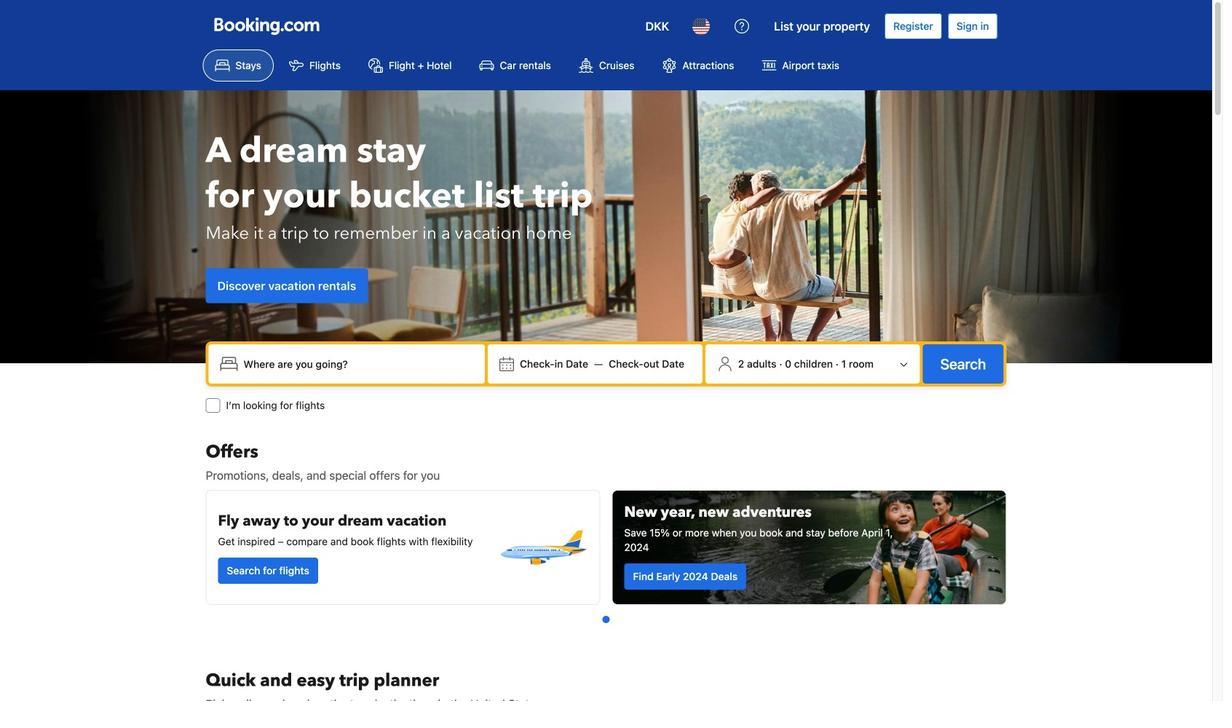 Task type: vqa. For each thing, say whether or not it's contained in the screenshot.
Las Vegas, United States of America image
no



Task type: describe. For each thing, give the bounding box(es) containing it.
Where are you going? field
[[238, 351, 479, 377]]

fly away to your dream vacation image
[[498, 503, 588, 593]]



Task type: locate. For each thing, give the bounding box(es) containing it.
booking.com image
[[214, 17, 319, 35]]

progress bar
[[603, 616, 610, 623]]

main content
[[200, 441, 1013, 701]]

a young girl and woman kayak on a river image
[[613, 491, 1006, 604]]



